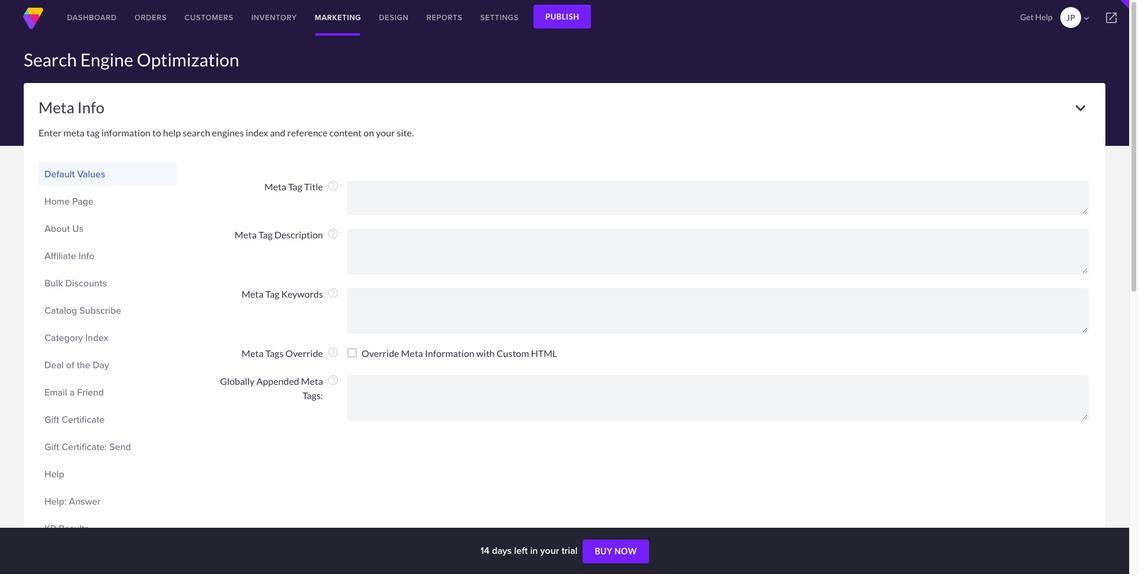 Task type: vqa. For each thing, say whether or not it's contained in the screenshot.
left James
no



Task type: describe. For each thing, give the bounding box(es) containing it.
info for affiliate info
[[79, 249, 95, 263]]

help: answer link
[[44, 492, 171, 512]]

tag for meta tag description help_outline
[[259, 229, 273, 240]]

results
[[59, 522, 89, 536]]

about
[[44, 222, 70, 235]]

help:
[[44, 495, 67, 508]]

jp
[[1067, 12, 1076, 23]]

on
[[364, 127, 374, 138]]

0 vertical spatial help
[[1036, 12, 1053, 22]]

meta
[[64, 127, 85, 138]]

now
[[615, 546, 637, 556]]

meta for meta tag title help_outline
[[264, 181, 287, 192]]

page
[[72, 195, 94, 208]]

deal of the day
[[44, 358, 109, 372]]

to
[[152, 127, 161, 138]]

get help
[[1021, 12, 1053, 22]]

tag
[[86, 127, 100, 138]]

affiliate info link
[[44, 246, 171, 266]]

globally appended meta tags: help_outline
[[220, 374, 339, 401]]

tag for meta tag title help_outline
[[288, 181, 302, 192]]

help_outline for meta tag description help_outline
[[327, 228, 339, 240]]

us
[[72, 222, 84, 235]]

buy now
[[595, 546, 637, 556]]

information
[[101, 127, 151, 138]]


[[1082, 13, 1092, 24]]

left
[[514, 544, 528, 557]]

answer
[[69, 495, 101, 508]]

category index
[[44, 331, 108, 345]]

and
[[270, 127, 286, 138]]

customers
[[185, 12, 234, 23]]

enter
[[39, 127, 62, 138]]

appended
[[257, 375, 299, 387]]

gift certificate
[[44, 413, 105, 426]]

about us
[[44, 222, 84, 235]]

meta tags override help_outline
[[242, 346, 339, 359]]

14
[[481, 544, 490, 557]]

gift certificate link
[[44, 410, 171, 430]]

deal
[[44, 358, 64, 372]]

bulk discounts
[[44, 276, 107, 290]]

certificate:
[[62, 440, 107, 454]]

help link
[[44, 464, 171, 485]]

gift for gift certificate: send
[[44, 440, 59, 454]]

14 days left in your trial
[[481, 544, 580, 557]]

engine
[[80, 49, 133, 70]]

the
[[77, 358, 90, 372]]

inventory
[[251, 12, 297, 23]]

engines
[[212, 127, 244, 138]]

0 horizontal spatial your
[[376, 127, 395, 138]]

in
[[530, 544, 538, 557]]

help_outline for meta tag title help_outline
[[327, 180, 339, 192]]

title
[[304, 181, 323, 192]]

enter meta tag information to help search engines index and reference content on your site.
[[39, 127, 414, 138]]

default values
[[44, 167, 105, 181]]

affiliate
[[44, 249, 76, 263]]

dashboard
[[67, 12, 117, 23]]

email a friend
[[44, 385, 104, 399]]

design
[[379, 12, 409, 23]]

email a friend link
[[44, 383, 171, 403]]

search
[[24, 49, 77, 70]]

publish
[[546, 12, 580, 21]]

send
[[109, 440, 131, 454]]

globally
[[220, 375, 255, 387]]

catalog
[[44, 304, 77, 317]]

friend
[[77, 385, 104, 399]]

discounts
[[65, 276, 107, 290]]

settings
[[481, 12, 519, 23]]

about us link
[[44, 219, 171, 239]]

reference
[[287, 127, 328, 138]]

home page link
[[44, 192, 171, 212]]

search engine optimization
[[24, 49, 239, 70]]

help
[[163, 127, 181, 138]]

deal of the day link
[[44, 355, 171, 375]]

meta left information
[[401, 348, 423, 359]]



Task type: locate. For each thing, give the bounding box(es) containing it.
tag left title
[[288, 181, 302, 192]]

meta for meta tag keywords help_outline
[[242, 288, 264, 300]]

help_outline inside meta tag description help_outline
[[327, 228, 339, 240]]

tag inside meta tag keywords help_outline
[[266, 288, 280, 300]]

1 vertical spatial info
[[79, 249, 95, 263]]

default
[[44, 167, 75, 181]]

meta info
[[39, 98, 104, 117]]

buy now link
[[583, 540, 649, 563]]

index
[[246, 127, 268, 138]]

meta left the keywords
[[242, 288, 264, 300]]

kb results
[[44, 522, 89, 536]]

custom
[[497, 348, 529, 359]]

category index link
[[44, 328, 171, 348]]

catalog subscribe link
[[44, 301, 171, 321]]

2 gift from the top
[[44, 440, 59, 454]]

help_outline right title
[[327, 180, 339, 192]]

dashboard link
[[58, 0, 126, 36]]

None text field
[[348, 181, 1089, 215], [348, 288, 1089, 334], [348, 181, 1089, 215], [348, 288, 1089, 334]]


[[1105, 11, 1119, 25]]

expand_more
[[1071, 98, 1091, 118]]

gift down email
[[44, 413, 59, 426]]

meta for meta tags override help_outline
[[242, 348, 264, 359]]

meta for meta info
[[39, 98, 74, 117]]

tag
[[288, 181, 302, 192], [259, 229, 273, 240], [266, 288, 280, 300]]

1 vertical spatial help
[[44, 467, 64, 481]]

certificate
[[62, 413, 105, 426]]

0 vertical spatial tag
[[288, 181, 302, 192]]

override inside meta tags override help_outline
[[286, 348, 323, 359]]

help right get
[[1036, 12, 1053, 22]]

buy
[[595, 546, 613, 556]]

tag inside meta tag title help_outline
[[288, 181, 302, 192]]

help up help:
[[44, 467, 64, 481]]

search
[[183, 127, 210, 138]]

5 help_outline from the top
[[327, 374, 339, 386]]

meta inside meta tag title help_outline
[[264, 181, 287, 192]]

tags
[[266, 348, 284, 359]]

2 override from the left
[[362, 348, 399, 359]]

help_outline inside meta tag keywords help_outline
[[327, 287, 339, 299]]

help_outline right tags at the left of page
[[327, 346, 339, 358]]

meta up tags:
[[301, 375, 323, 387]]

0 vertical spatial gift
[[44, 413, 59, 426]]

orders
[[135, 12, 167, 23]]

1 horizontal spatial help
[[1036, 12, 1053, 22]]

info right affiliate
[[79, 249, 95, 263]]

information
[[425, 348, 475, 359]]

2 vertical spatial tag
[[266, 288, 280, 300]]

gift
[[44, 413, 59, 426], [44, 440, 59, 454]]

help_outline right description
[[327, 228, 339, 240]]

1 horizontal spatial your
[[541, 544, 559, 557]]

your
[[376, 127, 395, 138], [541, 544, 559, 557]]

your right on
[[376, 127, 395, 138]]

0 vertical spatial info
[[77, 98, 104, 117]]

meta left tags at the left of page
[[242, 348, 264, 359]]

marketing
[[315, 12, 361, 23]]

1 vertical spatial gift
[[44, 440, 59, 454]]

day
[[93, 358, 109, 372]]

gift for gift certificate
[[44, 413, 59, 426]]

tags:
[[303, 390, 323, 401]]

meta inside meta tag description help_outline
[[235, 229, 257, 240]]

3 help_outline from the top
[[327, 287, 339, 299]]

override meta information with custom html
[[362, 348, 558, 359]]

a
[[70, 385, 75, 399]]

tag left description
[[259, 229, 273, 240]]

meta inside meta tags override help_outline
[[242, 348, 264, 359]]

help_outline inside meta tag title help_outline
[[327, 180, 339, 192]]

help: answer
[[44, 495, 101, 508]]

email
[[44, 385, 67, 399]]

0 horizontal spatial override
[[286, 348, 323, 359]]

content
[[330, 127, 362, 138]]

with
[[477, 348, 495, 359]]

1 help_outline from the top
[[327, 180, 339, 192]]

info
[[77, 98, 104, 117], [79, 249, 95, 263]]

site.
[[397, 127, 414, 138]]

index
[[85, 331, 108, 345]]

help_outline
[[327, 180, 339, 192], [327, 228, 339, 240], [327, 287, 339, 299], [327, 346, 339, 358], [327, 374, 339, 386]]

bulk
[[44, 276, 63, 290]]

4 help_outline from the top
[[327, 346, 339, 358]]

default values link
[[44, 164, 171, 184]]

meta for meta tag description help_outline
[[235, 229, 257, 240]]

category
[[44, 331, 83, 345]]

get
[[1021, 12, 1034, 22]]

reports
[[427, 12, 463, 23]]

your right in
[[541, 544, 559, 557]]

meta tag title help_outline
[[264, 180, 339, 192]]

override
[[286, 348, 323, 359], [362, 348, 399, 359]]

kb results link
[[44, 519, 171, 539]]

kb
[[44, 522, 56, 536]]

of
[[66, 358, 74, 372]]

 link
[[1094, 0, 1130, 36]]

help_outline for meta tag keywords help_outline
[[327, 287, 339, 299]]

help
[[1036, 12, 1053, 22], [44, 467, 64, 481]]

help_outline inside globally appended meta tags: help_outline
[[327, 374, 339, 386]]

gift certificate: send
[[44, 440, 131, 454]]

gift certificate: send link
[[44, 437, 171, 457]]

home
[[44, 195, 70, 208]]

publish button
[[534, 5, 591, 28]]

meta inside meta tag keywords help_outline
[[242, 288, 264, 300]]

info for meta info
[[77, 98, 104, 117]]

0 vertical spatial your
[[376, 127, 395, 138]]

help_outline for meta tags override help_outline
[[327, 346, 339, 358]]

meta inside globally appended meta tags: help_outline
[[301, 375, 323, 387]]

meta tag keywords help_outline
[[242, 287, 339, 300]]

1 vertical spatial tag
[[259, 229, 273, 240]]

help_outline inside meta tags override help_outline
[[327, 346, 339, 358]]

0 horizontal spatial help
[[44, 467, 64, 481]]

subscribe
[[79, 304, 121, 317]]

tag for meta tag keywords help_outline
[[266, 288, 280, 300]]

tag left the keywords
[[266, 288, 280, 300]]

help_outline down meta tags override help_outline
[[327, 374, 339, 386]]

keywords
[[281, 288, 323, 300]]

2 help_outline from the top
[[327, 228, 339, 240]]

info up tag
[[77, 98, 104, 117]]

meta up enter
[[39, 98, 74, 117]]

1 gift from the top
[[44, 413, 59, 426]]

meta left title
[[264, 181, 287, 192]]

meta left description
[[235, 229, 257, 240]]

bulk discounts link
[[44, 273, 171, 294]]

affiliate info
[[44, 249, 95, 263]]

None text field
[[348, 229, 1089, 275], [348, 375, 1089, 421], [348, 229, 1089, 275], [348, 375, 1089, 421]]

tag inside meta tag description help_outline
[[259, 229, 273, 240]]

catalog subscribe
[[44, 304, 121, 317]]

1 override from the left
[[286, 348, 323, 359]]

help_outline right the keywords
[[327, 287, 339, 299]]

1 vertical spatial your
[[541, 544, 559, 557]]

gift left certificate:
[[44, 440, 59, 454]]

1 horizontal spatial override
[[362, 348, 399, 359]]

values
[[77, 167, 105, 181]]

days
[[492, 544, 512, 557]]



